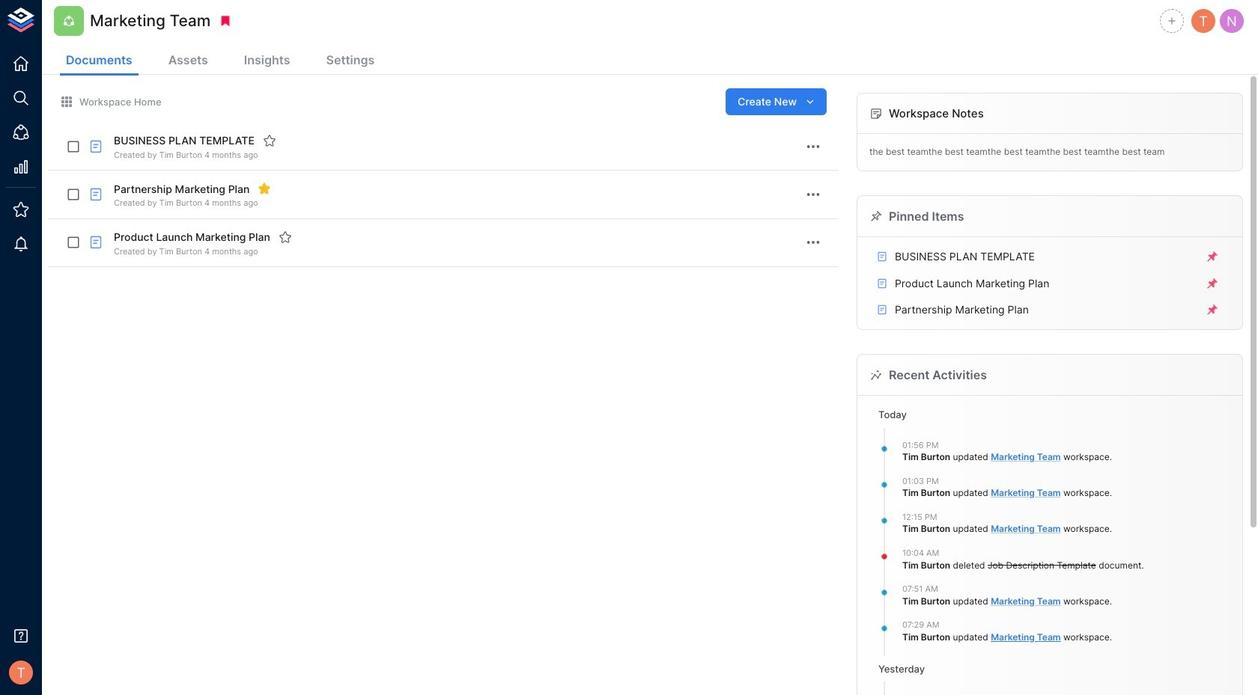 Task type: locate. For each thing, give the bounding box(es) containing it.
unpin image up unpin image
[[1206, 250, 1219, 264]]

favorite image
[[263, 134, 276, 148]]

unpin image down unpin image
[[1206, 303, 1219, 317]]

1 unpin image from the top
[[1206, 250, 1219, 264]]

0 vertical spatial unpin image
[[1206, 250, 1219, 264]]

1 vertical spatial unpin image
[[1206, 303, 1219, 317]]

unpin image
[[1206, 250, 1219, 264], [1206, 303, 1219, 317]]

unpin image
[[1206, 277, 1219, 290]]

remove favorite image
[[258, 182, 271, 196]]



Task type: vqa. For each thing, say whether or not it's contained in the screenshot.
second Unpin image from the top of the page
yes



Task type: describe. For each thing, give the bounding box(es) containing it.
2 unpin image from the top
[[1206, 303, 1219, 317]]

remove bookmark image
[[219, 14, 232, 28]]

favorite image
[[279, 231, 292, 244]]



